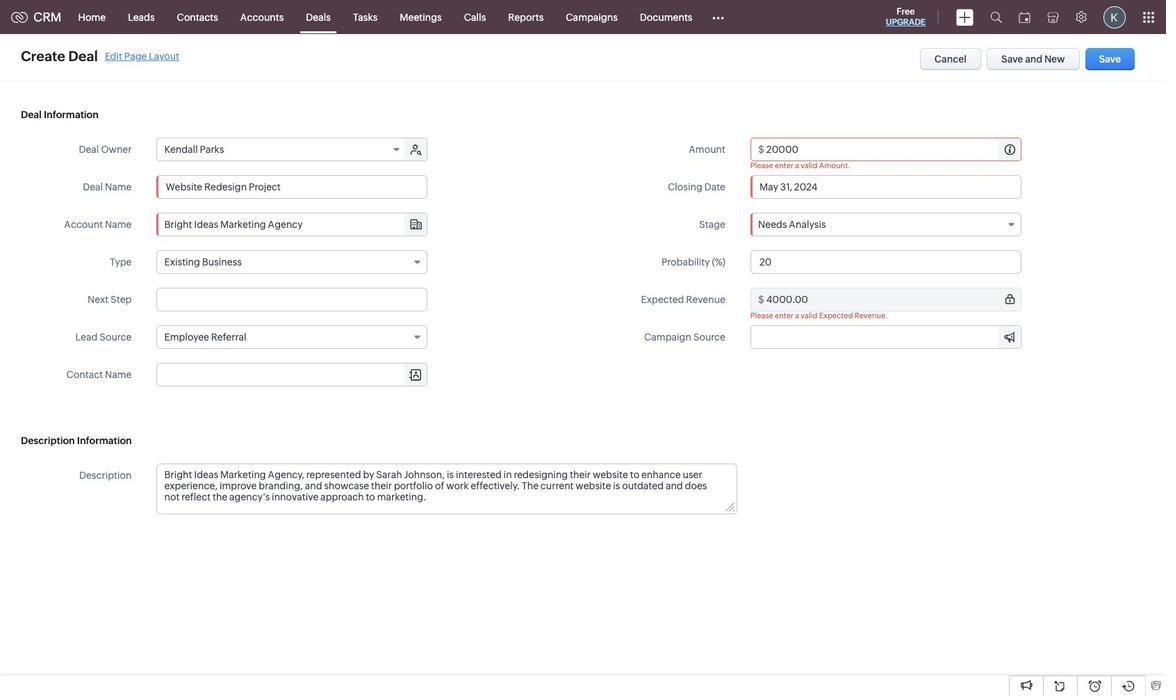 Task type: vqa. For each thing, say whether or not it's contained in the screenshot.
THRESHOLDS
no



Task type: describe. For each thing, give the bounding box(es) containing it.
create deal edit page layout
[[21, 48, 179, 64]]

account
[[64, 219, 103, 230]]

analysis
[[789, 219, 826, 230]]

deal for deal information
[[21, 109, 42, 120]]

parks
[[200, 144, 224, 155]]

please enter a valid amount.
[[751, 161, 851, 170]]

leads
[[128, 11, 155, 23]]

campaign
[[644, 332, 692, 343]]

create menu element
[[948, 0, 982, 34]]

0 vertical spatial expected
[[641, 294, 684, 305]]

home link
[[67, 0, 117, 34]]

existing
[[164, 257, 200, 268]]

deal for deal name
[[83, 181, 103, 193]]

search image
[[991, 11, 1002, 23]]

please for amount
[[751, 161, 773, 170]]

expected revenue
[[641, 294, 726, 305]]

(%)
[[712, 257, 726, 268]]

home
[[78, 11, 106, 23]]

lead
[[75, 332, 98, 343]]

next
[[88, 294, 109, 305]]

source for lead source
[[100, 332, 132, 343]]

name for deal name
[[105, 181, 132, 193]]

save and new
[[1002, 54, 1065, 65]]

accounts
[[240, 11, 284, 23]]

probability (%)
[[662, 257, 726, 268]]

enter for expected revenue
[[775, 311, 794, 320]]

description for description information
[[21, 435, 75, 446]]

campaigns
[[566, 11, 618, 23]]

valid for amount
[[801, 161, 818, 170]]

profile image
[[1104, 6, 1126, 28]]

step
[[111, 294, 132, 305]]

deal for deal owner
[[79, 144, 99, 155]]

account name
[[64, 219, 132, 230]]

stage
[[699, 219, 726, 230]]

revenue
[[686, 294, 726, 305]]

Kendall Parks field
[[157, 138, 406, 161]]

owner
[[101, 144, 132, 155]]

tasks
[[353, 11, 378, 23]]

$ for amount
[[758, 144, 765, 155]]

deal name
[[83, 181, 132, 193]]

edit
[[105, 50, 122, 62]]

Needs Analysis field
[[751, 213, 1022, 236]]

documents
[[640, 11, 693, 23]]

page
[[124, 50, 147, 62]]

new
[[1045, 54, 1065, 65]]

calendar image
[[1019, 11, 1031, 23]]

needs
[[758, 219, 787, 230]]

information for deal information
[[44, 109, 99, 120]]

date
[[705, 181, 726, 193]]

campaigns link
[[555, 0, 629, 34]]

upgrade
[[886, 17, 926, 27]]

free upgrade
[[886, 6, 926, 27]]

deal information
[[21, 109, 99, 120]]

probability
[[662, 257, 710, 268]]

documents link
[[629, 0, 704, 34]]

crm link
[[11, 10, 62, 24]]

name for contact name
[[105, 369, 132, 380]]

save and new button
[[987, 48, 1080, 70]]

logo image
[[11, 11, 28, 23]]

please for expected revenue
[[751, 311, 773, 320]]

enter for amount
[[775, 161, 794, 170]]



Task type: locate. For each thing, give the bounding box(es) containing it.
1 vertical spatial information
[[77, 435, 132, 446]]

save
[[1002, 54, 1024, 65], [1099, 54, 1121, 65]]

1 save from the left
[[1002, 54, 1024, 65]]

save left the 'and'
[[1002, 54, 1024, 65]]

save down the profile element
[[1099, 54, 1121, 65]]

MMM D, YYYY text field
[[751, 175, 1022, 199]]

contacts
[[177, 11, 218, 23]]

please
[[751, 161, 773, 170], [751, 311, 773, 320]]

0 horizontal spatial source
[[100, 332, 132, 343]]

0 horizontal spatial expected
[[641, 294, 684, 305]]

Employee Referral field
[[157, 325, 428, 349]]

a for expected revenue
[[795, 311, 799, 320]]

save inside button
[[1002, 54, 1024, 65]]

name for account name
[[105, 219, 132, 230]]

0 vertical spatial $
[[758, 144, 765, 155]]

2 valid from the top
[[801, 311, 818, 320]]

source down revenue
[[694, 332, 726, 343]]

0 vertical spatial name
[[105, 181, 132, 193]]

a
[[795, 161, 799, 170], [795, 311, 799, 320]]

calls
[[464, 11, 486, 23]]

deal owner
[[79, 144, 132, 155]]

0 vertical spatial information
[[44, 109, 99, 120]]

information
[[44, 109, 99, 120], [77, 435, 132, 446]]

2 enter from the top
[[775, 311, 794, 320]]

name down owner
[[105, 181, 132, 193]]

reports link
[[497, 0, 555, 34]]

2 save from the left
[[1099, 54, 1121, 65]]

search element
[[982, 0, 1011, 34]]

valid left amount.
[[801, 161, 818, 170]]

profile element
[[1096, 0, 1134, 34]]

None field
[[157, 213, 427, 236], [751, 326, 1021, 348], [157, 364, 427, 386], [157, 213, 427, 236], [751, 326, 1021, 348], [157, 364, 427, 386]]

2 vertical spatial name
[[105, 369, 132, 380]]

a for amount
[[795, 161, 799, 170]]

1 source from the left
[[100, 332, 132, 343]]

name
[[105, 181, 132, 193], [105, 219, 132, 230], [105, 369, 132, 380]]

1 horizontal spatial expected
[[819, 311, 853, 320]]

2 source from the left
[[694, 332, 726, 343]]

accounts link
[[229, 0, 295, 34]]

contacts link
[[166, 0, 229, 34]]

kendall
[[164, 144, 198, 155]]

name right contact
[[105, 369, 132, 380]]

0 vertical spatial please
[[751, 161, 773, 170]]

1 horizontal spatial save
[[1099, 54, 1121, 65]]

None text field
[[767, 138, 1021, 161], [157, 175, 428, 199], [751, 250, 1022, 274], [767, 288, 1021, 311], [157, 464, 737, 514], [767, 138, 1021, 161], [157, 175, 428, 199], [751, 250, 1022, 274], [767, 288, 1021, 311], [157, 464, 737, 514]]

kendall parks
[[164, 144, 224, 155]]

$ up please enter a valid amount.
[[758, 144, 765, 155]]

save for save and new
[[1002, 54, 1024, 65]]

description for description
[[79, 470, 132, 481]]

1 vertical spatial name
[[105, 219, 132, 230]]

expected up campaign
[[641, 294, 684, 305]]

2 please from the top
[[751, 311, 773, 320]]

1 please from the top
[[751, 161, 773, 170]]

referral
[[211, 332, 247, 343]]

closing
[[668, 181, 703, 193]]

name right account
[[105, 219, 132, 230]]

save inside button
[[1099, 54, 1121, 65]]

deal up "account name"
[[83, 181, 103, 193]]

enter
[[775, 161, 794, 170], [775, 311, 794, 320]]

2 name from the top
[[105, 219, 132, 230]]

$ for expected revenue
[[758, 294, 765, 305]]

leads link
[[117, 0, 166, 34]]

description
[[21, 435, 75, 446], [79, 470, 132, 481]]

free
[[897, 6, 915, 17]]

$
[[758, 144, 765, 155], [758, 294, 765, 305]]

layout
[[149, 50, 179, 62]]

type
[[110, 257, 132, 268]]

0 vertical spatial a
[[795, 161, 799, 170]]

reports
[[508, 11, 544, 23]]

3 name from the top
[[105, 369, 132, 380]]

and
[[1025, 54, 1043, 65]]

information up deal owner
[[44, 109, 99, 120]]

source for campaign source
[[694, 332, 726, 343]]

contact
[[66, 369, 103, 380]]

0 vertical spatial enter
[[775, 161, 794, 170]]

existing business
[[164, 257, 242, 268]]

description information
[[21, 435, 132, 446]]

0 horizontal spatial save
[[1002, 54, 1024, 65]]

valid left revenue. at the right of page
[[801, 311, 818, 320]]

0 horizontal spatial description
[[21, 435, 75, 446]]

Other Modules field
[[704, 6, 734, 28]]

tasks link
[[342, 0, 389, 34]]

1 enter from the top
[[775, 161, 794, 170]]

meetings link
[[389, 0, 453, 34]]

1 horizontal spatial description
[[79, 470, 132, 481]]

business
[[202, 257, 242, 268]]

2 $ from the top
[[758, 294, 765, 305]]

1 name from the top
[[105, 181, 132, 193]]

next step
[[88, 294, 132, 305]]

employee
[[164, 332, 209, 343]]

2 a from the top
[[795, 311, 799, 320]]

create menu image
[[956, 9, 974, 25]]

cancel
[[935, 54, 967, 65]]

1 vertical spatial a
[[795, 311, 799, 320]]

deals link
[[295, 0, 342, 34]]

calls link
[[453, 0, 497, 34]]

source right lead
[[100, 332, 132, 343]]

amount.
[[819, 161, 851, 170]]

valid
[[801, 161, 818, 170], [801, 311, 818, 320]]

amount
[[689, 144, 726, 155]]

source
[[100, 332, 132, 343], [694, 332, 726, 343]]

deal left owner
[[79, 144, 99, 155]]

Existing Business field
[[157, 250, 428, 274]]

1 $ from the top
[[758, 144, 765, 155]]

1 vertical spatial expected
[[819, 311, 853, 320]]

information down contact name
[[77, 435, 132, 446]]

campaign source
[[644, 332, 726, 343]]

edit page layout link
[[105, 50, 179, 62]]

expected left revenue. at the right of page
[[819, 311, 853, 320]]

information for description information
[[77, 435, 132, 446]]

expected
[[641, 294, 684, 305], [819, 311, 853, 320]]

0 vertical spatial valid
[[801, 161, 818, 170]]

$ right revenue
[[758, 294, 765, 305]]

None text field
[[157, 213, 427, 236], [157, 288, 428, 311], [751, 326, 1021, 348], [157, 364, 427, 386], [157, 213, 427, 236], [157, 288, 428, 311], [751, 326, 1021, 348], [157, 364, 427, 386]]

contact name
[[66, 369, 132, 380]]

closing date
[[668, 181, 726, 193]]

crm
[[33, 10, 62, 24]]

1 vertical spatial $
[[758, 294, 765, 305]]

employee referral
[[164, 332, 247, 343]]

revenue.
[[855, 311, 888, 320]]

1 vertical spatial valid
[[801, 311, 818, 320]]

create
[[21, 48, 65, 64]]

1 vertical spatial please
[[751, 311, 773, 320]]

needs analysis
[[758, 219, 826, 230]]

save for save
[[1099, 54, 1121, 65]]

please enter a valid expected revenue.
[[751, 311, 888, 320]]

deal down create
[[21, 109, 42, 120]]

1 horizontal spatial source
[[694, 332, 726, 343]]

deals
[[306, 11, 331, 23]]

1 a from the top
[[795, 161, 799, 170]]

save button
[[1086, 48, 1135, 70]]

deal
[[68, 48, 98, 64], [21, 109, 42, 120], [79, 144, 99, 155], [83, 181, 103, 193]]

1 vertical spatial enter
[[775, 311, 794, 320]]

valid for expected revenue
[[801, 311, 818, 320]]

lead source
[[75, 332, 132, 343]]

deal left the edit
[[68, 48, 98, 64]]

1 vertical spatial description
[[79, 470, 132, 481]]

cancel button
[[920, 48, 982, 70]]

1 valid from the top
[[801, 161, 818, 170]]

0 vertical spatial description
[[21, 435, 75, 446]]

meetings
[[400, 11, 442, 23]]



